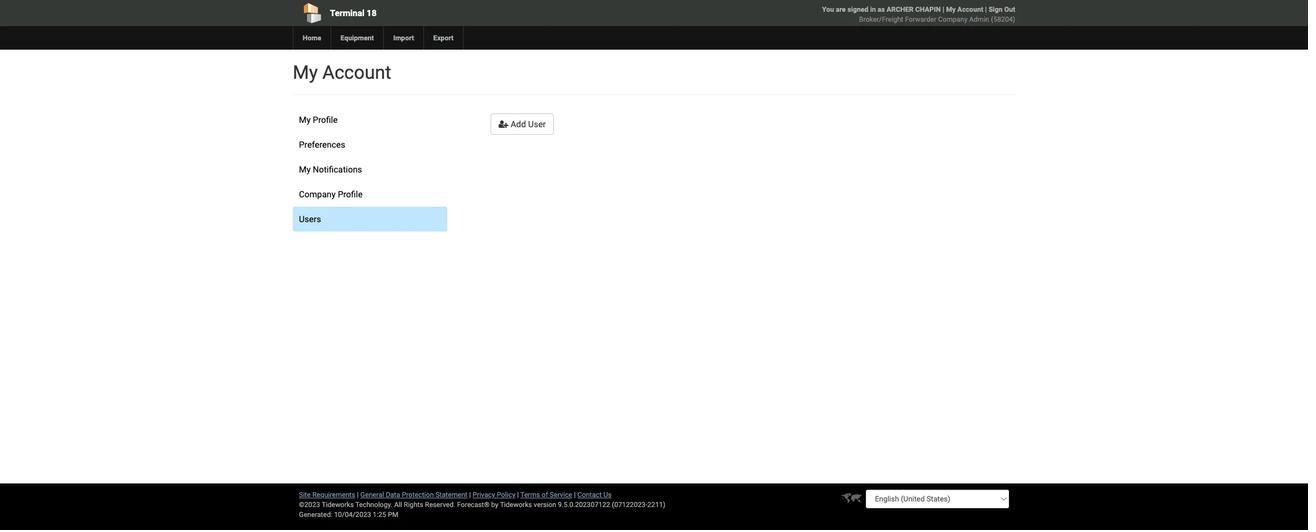 Task type: vqa. For each thing, say whether or not it's contained in the screenshot.
will to the right
no



Task type: describe. For each thing, give the bounding box(es) containing it.
my inside you are signed in as archer chapin | my account | sign out broker/freight forwarder company admin (58204)
[[947, 5, 956, 13]]

forwarder
[[906, 15, 937, 23]]

user
[[529, 119, 546, 129]]

2211)
[[648, 501, 666, 509]]

service
[[550, 491, 573, 499]]

chapin
[[916, 5, 942, 13]]

preferences
[[299, 139, 346, 150]]

contact
[[578, 491, 602, 499]]

my account link
[[947, 5, 984, 13]]

terminal
[[330, 8, 365, 18]]

policy
[[497, 491, 516, 499]]

terminal 18
[[330, 8, 377, 18]]

you are signed in as archer chapin | my account | sign out broker/freight forwarder company admin (58204)
[[823, 5, 1016, 23]]

| up 9.5.0.202307122
[[574, 491, 576, 499]]

statement
[[436, 491, 468, 499]]

1 vertical spatial account
[[323, 61, 392, 83]]

import
[[393, 34, 414, 42]]

privacy policy link
[[473, 491, 516, 499]]

my for my notifications
[[299, 164, 311, 174]]

sign
[[989, 5, 1003, 13]]

1:25
[[373, 510, 386, 519]]

add
[[511, 119, 526, 129]]

| up tideworks
[[517, 491, 519, 499]]

my for my account
[[293, 61, 318, 83]]

my notifications
[[299, 164, 362, 174]]

you
[[823, 5, 835, 13]]

user plus image
[[499, 119, 509, 128]]

of
[[542, 491, 548, 499]]

tideworks
[[500, 501, 532, 509]]

1 vertical spatial company
[[299, 189, 336, 199]]

home
[[303, 34, 321, 42]]

are
[[836, 5, 846, 13]]

requirements
[[313, 491, 356, 499]]

in
[[871, 5, 876, 13]]

| up forecast®
[[470, 491, 471, 499]]

my account
[[293, 61, 392, 83]]

site requirements link
[[299, 491, 356, 499]]

users
[[299, 214, 321, 224]]

equipment
[[341, 34, 374, 42]]

company profile
[[299, 189, 363, 199]]

18
[[367, 8, 377, 18]]

site
[[299, 491, 311, 499]]

home link
[[293, 26, 331, 50]]

(58204)
[[992, 15, 1016, 23]]

all
[[394, 501, 402, 509]]

equipment link
[[331, 26, 383, 50]]

protection
[[402, 491, 434, 499]]

us
[[604, 491, 612, 499]]

export
[[434, 34, 454, 42]]

signed
[[848, 5, 869, 13]]

my for my profile
[[299, 115, 311, 125]]

company inside you are signed in as archer chapin | my account | sign out broker/freight forwarder company admin (58204)
[[939, 15, 968, 23]]

(07122023-
[[612, 501, 648, 509]]



Task type: locate. For each thing, give the bounding box(es) containing it.
generated:
[[299, 510, 333, 519]]

0 vertical spatial account
[[958, 5, 984, 13]]

my up preferences
[[299, 115, 311, 125]]

| right the chapin on the top of page
[[943, 5, 945, 13]]

account inside you are signed in as archer chapin | my account | sign out broker/freight forwarder company admin (58204)
[[958, 5, 984, 13]]

reserved.
[[425, 501, 456, 509]]

9.5.0.202307122
[[558, 501, 611, 509]]

data
[[386, 491, 400, 499]]

company up users
[[299, 189, 336, 199]]

0 horizontal spatial company
[[299, 189, 336, 199]]

archer
[[887, 5, 914, 13]]

my profile
[[299, 115, 338, 125]]

terms
[[521, 491, 540, 499]]

1 vertical spatial profile
[[338, 189, 363, 199]]

general
[[361, 491, 384, 499]]

©2023 tideworks
[[299, 501, 354, 509]]

terms of service link
[[521, 491, 573, 499]]

general data protection statement link
[[361, 491, 468, 499]]

site requirements | general data protection statement | privacy policy | terms of service | contact us ©2023 tideworks technology. all rights reserved. forecast® by tideworks version 9.5.0.202307122 (07122023-2211) generated: 10/04/2023 1:25 pm
[[299, 491, 666, 519]]

contact us link
[[578, 491, 612, 499]]

profile down notifications
[[338, 189, 363, 199]]

terminal 18 link
[[293, 0, 583, 26]]

out
[[1005, 5, 1016, 13]]

version
[[534, 501, 557, 509]]

profile for company profile
[[338, 189, 363, 199]]

export link
[[424, 26, 463, 50]]

admin
[[970, 15, 990, 23]]

1 horizontal spatial account
[[958, 5, 984, 13]]

account down equipment link
[[323, 61, 392, 83]]

by
[[492, 501, 499, 509]]

0 vertical spatial company
[[939, 15, 968, 23]]

1 horizontal spatial company
[[939, 15, 968, 23]]

10/04/2023
[[334, 510, 371, 519]]

notifications
[[313, 164, 362, 174]]

my down preferences
[[299, 164, 311, 174]]

0 vertical spatial profile
[[313, 115, 338, 125]]

|
[[943, 5, 945, 13], [986, 5, 988, 13], [357, 491, 359, 499], [470, 491, 471, 499], [517, 491, 519, 499], [574, 491, 576, 499]]

company down my account link
[[939, 15, 968, 23]]

my
[[947, 5, 956, 13], [293, 61, 318, 83], [299, 115, 311, 125], [299, 164, 311, 174]]

import link
[[383, 26, 424, 50]]

profile up preferences
[[313, 115, 338, 125]]

| left general
[[357, 491, 359, 499]]

technology.
[[356, 501, 393, 509]]

rights
[[404, 501, 424, 509]]

my down home link
[[293, 61, 318, 83]]

| left sign
[[986, 5, 988, 13]]

privacy
[[473, 491, 495, 499]]

broker/freight
[[860, 15, 904, 23]]

add user
[[509, 119, 546, 129]]

my right the chapin on the top of page
[[947, 5, 956, 13]]

profile
[[313, 115, 338, 125], [338, 189, 363, 199]]

account up admin
[[958, 5, 984, 13]]

0 horizontal spatial account
[[323, 61, 392, 83]]

sign out link
[[989, 5, 1016, 13]]

account
[[958, 5, 984, 13], [323, 61, 392, 83]]

pm
[[388, 510, 399, 519]]

company
[[939, 15, 968, 23], [299, 189, 336, 199]]

profile for my profile
[[313, 115, 338, 125]]

as
[[878, 5, 886, 13]]

add user button
[[491, 114, 554, 135]]

forecast®
[[457, 501, 490, 509]]



